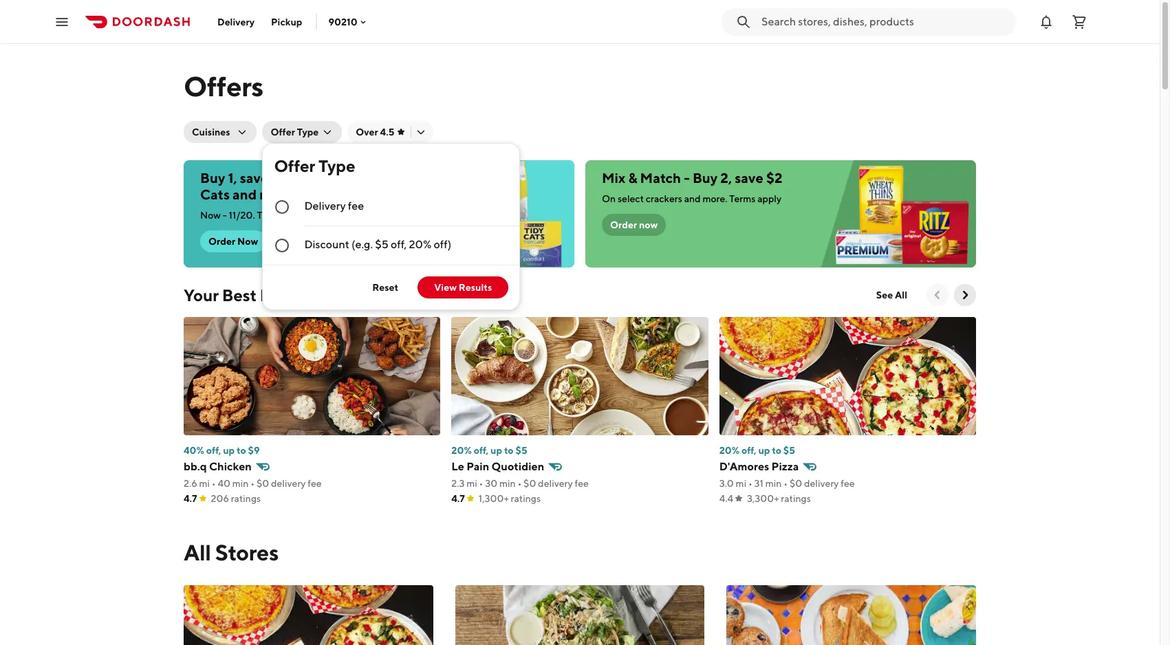 Task type: describe. For each thing, give the bounding box(es) containing it.
2 save from the left
[[735, 170, 764, 186]]

on
[[602, 193, 616, 204]]

1,300+
[[479, 494, 509, 505]]

now inside button
[[237, 236, 258, 247]]

see
[[877, 290, 894, 301]]

previous button of carousel image
[[931, 288, 945, 302]]

view
[[435, 282, 457, 293]]

more.
[[703, 193, 728, 204]]

4.7 for bb.q
[[184, 494, 197, 505]]

discount
[[305, 238, 350, 251]]

pickup
[[271, 16, 302, 27]]

2.3
[[452, 478, 465, 489]]

3 • from the left
[[480, 478, 484, 489]]

3,300+ ratings
[[748, 494, 811, 505]]

40
[[218, 478, 231, 489]]

206
[[211, 494, 229, 505]]

d'amores
[[720, 461, 770, 474]]

$9
[[248, 445, 260, 456]]

fee for bb.q chicken
[[308, 478, 322, 489]]

best
[[222, 286, 257, 305]]

min for pizza
[[766, 478, 782, 489]]

1,300+ ratings
[[479, 494, 541, 505]]

0 vertical spatial apply
[[758, 193, 782, 204]]

$1
[[271, 170, 285, 186]]

Store search: begin typing to search for stores available on DoorDash text field
[[762, 14, 1008, 29]]

le
[[452, 461, 465, 474]]

20% for le pain quotidien
[[452, 445, 472, 456]]

up for pizza
[[759, 445, 771, 456]]

min for chicken
[[233, 478, 249, 489]]

d'amores pizza
[[720, 461, 800, 474]]

view results button
[[418, 277, 509, 299]]

&
[[629, 170, 638, 186]]

3.0 mi • 31 min • $0 delivery fee
[[720, 478, 855, 489]]

1 horizontal spatial and
[[685, 193, 701, 204]]

delivery fee
[[305, 200, 364, 213]]

1 horizontal spatial select
[[618, 193, 644, 204]]

to for pizza
[[773, 445, 782, 456]]

pain
[[467, 461, 490, 474]]

next button of carousel image
[[959, 288, 973, 302]]

up for pain
[[491, 445, 503, 456]]

over
[[356, 127, 378, 138]]

30
[[485, 478, 498, 489]]

mix
[[602, 170, 626, 186]]

delivery for le pain quotidien
[[538, 478, 573, 489]]

discount (e.g. $5 off, 20% off)
[[305, 238, 452, 251]]

off, for bb.q chicken
[[206, 445, 221, 456]]

3,300+
[[748, 494, 780, 505]]

reset
[[373, 282, 399, 293]]

(e.g.
[[352, 238, 373, 251]]

mix & match - buy 2, save $2
[[602, 170, 783, 186]]

select inside buy 1, save $1 on select tidy cats and more
[[307, 170, 346, 186]]

on select crackers and more. terms apply
[[602, 193, 782, 204]]

your
[[184, 286, 219, 305]]

1 vertical spatial offer
[[274, 156, 315, 176]]

off)
[[434, 238, 452, 251]]

crackers
[[646, 193, 683, 204]]

save inside buy 1, save $1 on select tidy cats and more
[[240, 170, 269, 186]]

fee for d'amores pizza
[[841, 478, 855, 489]]

$0 for d'amores pizza
[[790, 478, 803, 489]]

206 ratings
[[211, 494, 261, 505]]

quotidien
[[492, 461, 545, 474]]

20% off, up to $5 for pizza
[[720, 445, 796, 456]]

off, inside radio
[[391, 238, 407, 251]]

0 horizontal spatial apply
[[285, 210, 309, 221]]

more
[[260, 187, 293, 202]]

order now
[[209, 236, 258, 247]]

4 • from the left
[[518, 478, 522, 489]]

40%
[[184, 445, 204, 456]]

3.0
[[720, 478, 734, 489]]

ratings for le pain quotidien
[[511, 494, 541, 505]]

buy 1, save $1 on select tidy cats and more
[[200, 170, 376, 202]]

90210
[[329, 16, 358, 27]]

1 horizontal spatial terms
[[730, 193, 756, 204]]

cuisines
[[192, 127, 230, 138]]

$0 for bb.q chicken
[[257, 478, 269, 489]]

offer type button
[[263, 121, 342, 143]]

tidy
[[349, 170, 376, 186]]

$5 inside radio
[[375, 238, 389, 251]]

cats
[[200, 187, 230, 202]]

results
[[459, 282, 492, 293]]

buy inside buy 1, save $1 on select tidy cats and more
[[200, 170, 225, 186]]

0 vertical spatial now
[[200, 210, 221, 221]]

ratings for d'amores pizza
[[782, 494, 811, 505]]

90210 button
[[329, 16, 369, 27]]

type inside button
[[297, 127, 319, 138]]

4.7 for le
[[452, 494, 465, 505]]

2 buy from the left
[[693, 170, 718, 186]]



Task type: vqa. For each thing, say whether or not it's contained in the screenshot.


Task type: locate. For each thing, give the bounding box(es) containing it.
and down mix & match - buy 2, save $2
[[685, 193, 701, 204]]

offer up more
[[274, 156, 315, 176]]

all inside 'link'
[[896, 290, 908, 301]]

Delivery fee radio
[[263, 188, 520, 226]]

delivery up 3,300+ ratings at the bottom right of the page
[[805, 478, 839, 489]]

- up on select crackers and more. terms apply
[[684, 170, 690, 186]]

1 horizontal spatial 20%
[[452, 445, 472, 456]]

up up d'amores pizza
[[759, 445, 771, 456]]

delivery for delivery
[[218, 16, 255, 27]]

0 vertical spatial terms
[[730, 193, 756, 204]]

2 delivery from the left
[[538, 478, 573, 489]]

1 horizontal spatial $5
[[516, 445, 528, 456]]

4.7 down 2.3
[[452, 494, 465, 505]]

min up 206 ratings
[[233, 478, 249, 489]]

up for chicken
[[223, 445, 235, 456]]

2 20% off, up to $5 from the left
[[720, 445, 796, 456]]

0 vertical spatial order
[[611, 220, 637, 231]]

1 horizontal spatial delivery
[[305, 200, 346, 213]]

1 horizontal spatial mi
[[467, 478, 478, 489]]

chicken
[[209, 461, 252, 474]]

$2
[[767, 170, 783, 186]]

save
[[240, 170, 269, 186], [735, 170, 764, 186]]

1 to from the left
[[237, 445, 246, 456]]

2 horizontal spatial 20%
[[720, 445, 740, 456]]

2 ratings from the left
[[511, 494, 541, 505]]

off,
[[391, 238, 407, 251], [206, 445, 221, 456], [474, 445, 489, 456], [742, 445, 757, 456]]

2 horizontal spatial ratings
[[782, 494, 811, 505]]

0 vertical spatial offer type
[[271, 127, 319, 138]]

1 vertical spatial delivery
[[305, 200, 346, 213]]

$5 for le
[[516, 445, 528, 456]]

and down 1,
[[233, 187, 257, 202]]

option group containing delivery fee
[[263, 188, 520, 265]]

1 horizontal spatial 4.7
[[452, 494, 465, 505]]

1 • from the left
[[212, 478, 216, 489]]

2 • from the left
[[251, 478, 255, 489]]

0 horizontal spatial 20% off, up to $5
[[452, 445, 528, 456]]

1 mi from the left
[[199, 478, 210, 489]]

see all
[[877, 290, 908, 301]]

1 horizontal spatial delivery
[[538, 478, 573, 489]]

1 20% off, up to $5 from the left
[[452, 445, 528, 456]]

•
[[212, 478, 216, 489], [251, 478, 255, 489], [480, 478, 484, 489], [518, 478, 522, 489], [749, 478, 753, 489], [784, 478, 788, 489]]

over 4.5
[[356, 127, 395, 138]]

1 vertical spatial type
[[319, 156, 356, 176]]

3 min from the left
[[766, 478, 782, 489]]

$0 up 206 ratings
[[257, 478, 269, 489]]

2 horizontal spatial delivery
[[805, 478, 839, 489]]

0 horizontal spatial to
[[237, 445, 246, 456]]

1 horizontal spatial to
[[505, 445, 514, 456]]

1 horizontal spatial min
[[500, 478, 516, 489]]

delivery right 40
[[271, 478, 306, 489]]

5 • from the left
[[749, 478, 753, 489]]

all left stores
[[184, 540, 211, 566]]

2 horizontal spatial up
[[759, 445, 771, 456]]

off, up bb.q chicken
[[206, 445, 221, 456]]

1 vertical spatial terms
[[257, 210, 283, 221]]

up
[[223, 445, 235, 456], [491, 445, 503, 456], [759, 445, 771, 456]]

ratings
[[231, 494, 261, 505], [511, 494, 541, 505], [782, 494, 811, 505]]

2 up from the left
[[491, 445, 503, 456]]

reset button
[[364, 277, 407, 299]]

fee
[[348, 200, 364, 213], [308, 478, 322, 489], [575, 478, 589, 489], [841, 478, 855, 489]]

order for mix & match - buy 2, save $2
[[611, 220, 637, 231]]

4.5
[[380, 127, 395, 138]]

1 up from the left
[[223, 445, 235, 456]]

type
[[297, 127, 319, 138], [319, 156, 356, 176]]

1 $0 from the left
[[257, 478, 269, 489]]

1 vertical spatial -
[[223, 210, 227, 221]]

off, up d'amores
[[742, 445, 757, 456]]

order
[[611, 220, 637, 231], [209, 236, 235, 247]]

delivery for delivery fee
[[305, 200, 346, 213]]

1 vertical spatial now
[[237, 236, 258, 247]]

fee inside option
[[348, 200, 364, 213]]

0 vertical spatial delivery
[[218, 16, 255, 27]]

- left 11/20.
[[223, 210, 227, 221]]

1 ratings from the left
[[231, 494, 261, 505]]

mi right the 2.6
[[199, 478, 210, 489]]

0 vertical spatial type
[[297, 127, 319, 138]]

offer type
[[271, 127, 319, 138], [274, 156, 356, 176]]

to up quotidien
[[505, 445, 514, 456]]

min for pain
[[500, 478, 516, 489]]

ratings down the 2.3 mi • 30 min • $0 delivery fee at the bottom of page
[[511, 494, 541, 505]]

on
[[288, 170, 304, 186]]

delivery for bb.q chicken
[[271, 478, 306, 489]]

40% off, up to $9
[[184, 445, 260, 456]]

match
[[641, 170, 682, 186]]

bb.q
[[184, 461, 207, 474]]

Discount (e.g. $5 off, 20% off) radio
[[263, 226, 520, 265]]

delivery inside button
[[218, 16, 255, 27]]

mi right 2.3
[[467, 478, 478, 489]]

order inside order now button
[[209, 236, 235, 247]]

1 horizontal spatial $0
[[524, 478, 536, 489]]

$0 down quotidien
[[524, 478, 536, 489]]

to for chicken
[[237, 445, 246, 456]]

20% off, up to $5 up le pain quotidien
[[452, 445, 528, 456]]

type up delivery fee
[[319, 156, 356, 176]]

2.3 mi • 30 min • $0 delivery fee
[[452, 478, 589, 489]]

select
[[307, 170, 346, 186], [618, 193, 644, 204]]

view results
[[435, 282, 492, 293]]

1 horizontal spatial order
[[611, 220, 637, 231]]

0 horizontal spatial order
[[209, 236, 235, 247]]

0 horizontal spatial all
[[184, 540, 211, 566]]

2 horizontal spatial min
[[766, 478, 782, 489]]

1 vertical spatial apply
[[285, 210, 309, 221]]

0 horizontal spatial up
[[223, 445, 235, 456]]

min
[[233, 478, 249, 489], [500, 478, 516, 489], [766, 478, 782, 489]]

0 horizontal spatial 20%
[[409, 238, 432, 251]]

20% off, up to $5
[[452, 445, 528, 456], [720, 445, 796, 456]]

3 $0 from the left
[[790, 478, 803, 489]]

1,
[[228, 170, 237, 186]]

11/20.
[[229, 210, 255, 221]]

order for buy 1, save $1 on select tidy cats and more
[[209, 236, 235, 247]]

type up on
[[297, 127, 319, 138]]

to for pain
[[505, 445, 514, 456]]

delivery for d'amores pizza
[[805, 478, 839, 489]]

1 save from the left
[[240, 170, 269, 186]]

notification bell image
[[1039, 13, 1055, 30]]

$5
[[375, 238, 389, 251], [516, 445, 528, 456], [784, 445, 796, 456]]

1 vertical spatial order
[[209, 236, 235, 247]]

$5 up quotidien
[[516, 445, 528, 456]]

now - 11/20. terms apply
[[200, 210, 309, 221]]

0 vertical spatial -
[[684, 170, 690, 186]]

1 horizontal spatial now
[[237, 236, 258, 247]]

0 horizontal spatial now
[[200, 210, 221, 221]]

6 • from the left
[[784, 478, 788, 489]]

0 horizontal spatial terms
[[257, 210, 283, 221]]

apply
[[758, 193, 782, 204], [285, 210, 309, 221]]

off, right (e.g.
[[391, 238, 407, 251]]

4.7 down the 2.6
[[184, 494, 197, 505]]

0 horizontal spatial $5
[[375, 238, 389, 251]]

3 mi from the left
[[736, 478, 747, 489]]

$5 right (e.g.
[[375, 238, 389, 251]]

1 delivery from the left
[[271, 478, 306, 489]]

ratings down "2.6 mi • 40 min • $0 delivery fee"
[[231, 494, 261, 505]]

min up 1,300+ ratings
[[500, 478, 516, 489]]

1 horizontal spatial buy
[[693, 170, 718, 186]]

0 horizontal spatial -
[[223, 210, 227, 221]]

offer inside button
[[271, 127, 295, 138]]

deals
[[260, 286, 302, 305]]

save right 2,
[[735, 170, 764, 186]]

all stores
[[184, 540, 279, 566]]

1 horizontal spatial apply
[[758, 193, 782, 204]]

open menu image
[[54, 13, 70, 30]]

to
[[237, 445, 246, 456], [505, 445, 514, 456], [773, 445, 782, 456]]

your best deals
[[184, 286, 302, 305]]

bb.q chicken
[[184, 461, 252, 474]]

0 horizontal spatial ratings
[[231, 494, 261, 505]]

off, up pain
[[474, 445, 489, 456]]

terms down 2,
[[730, 193, 756, 204]]

le pain quotidien
[[452, 461, 545, 474]]

all
[[896, 290, 908, 301], [184, 540, 211, 566]]

• up 3,300+ ratings at the bottom right of the page
[[784, 478, 788, 489]]

mi for d'amores
[[736, 478, 747, 489]]

off, for d'amores pizza
[[742, 445, 757, 456]]

pizza
[[772, 461, 800, 474]]

1 horizontal spatial -
[[684, 170, 690, 186]]

$0
[[257, 478, 269, 489], [524, 478, 536, 489], [790, 478, 803, 489]]

1 vertical spatial offer type
[[274, 156, 356, 176]]

off, for le pain quotidien
[[474, 445, 489, 456]]

delivery up discount
[[305, 200, 346, 213]]

20% up le at the bottom
[[452, 445, 472, 456]]

$5 up pizza
[[784, 445, 796, 456]]

offer type inside offer type button
[[271, 127, 319, 138]]

0 horizontal spatial delivery
[[271, 478, 306, 489]]

3 up from the left
[[759, 445, 771, 456]]

terms down more
[[257, 210, 283, 221]]

$5 for d'amores
[[784, 445, 796, 456]]

order now button
[[602, 214, 667, 236]]

2 mi from the left
[[467, 478, 478, 489]]

20% off, up to $5 for pain
[[452, 445, 528, 456]]

2 horizontal spatial $0
[[790, 478, 803, 489]]

0 horizontal spatial select
[[307, 170, 346, 186]]

4.4
[[720, 494, 734, 505]]

apply down $2
[[758, 193, 782, 204]]

option group
[[263, 188, 520, 265]]

and
[[233, 187, 257, 202], [685, 193, 701, 204]]

0 vertical spatial offer
[[271, 127, 295, 138]]

delivery
[[271, 478, 306, 489], [538, 478, 573, 489], [805, 478, 839, 489]]

mi right the 3.0 on the right bottom of the page
[[736, 478, 747, 489]]

offer type down offer type button
[[274, 156, 356, 176]]

all right see
[[896, 290, 908, 301]]

0 horizontal spatial delivery
[[218, 16, 255, 27]]

order down 11/20.
[[209, 236, 235, 247]]

now
[[639, 220, 658, 231]]

order inside order now button
[[611, 220, 637, 231]]

31
[[755, 478, 764, 489]]

1 vertical spatial all
[[184, 540, 211, 566]]

1 horizontal spatial up
[[491, 445, 503, 456]]

buy left 2,
[[693, 170, 718, 186]]

2.6
[[184, 478, 197, 489]]

0 horizontal spatial and
[[233, 187, 257, 202]]

-
[[684, 170, 690, 186], [223, 210, 227, 221]]

pickup button
[[263, 11, 311, 33]]

20% up d'amores
[[720, 445, 740, 456]]

0 horizontal spatial save
[[240, 170, 269, 186]]

up up the chicken
[[223, 445, 235, 456]]

20% left off)
[[409, 238, 432, 251]]

2 horizontal spatial mi
[[736, 478, 747, 489]]

0 items, open order cart image
[[1072, 13, 1088, 30]]

20% off, up to $5 up d'amores pizza
[[720, 445, 796, 456]]

• up 206 ratings
[[251, 478, 255, 489]]

delivery button
[[209, 11, 263, 33]]

delivery inside option
[[305, 200, 346, 213]]

delivery
[[218, 16, 255, 27], [305, 200, 346, 213]]

offer up $1
[[271, 127, 295, 138]]

$0 for le pain quotidien
[[524, 478, 536, 489]]

offer type up on
[[271, 127, 319, 138]]

2 min from the left
[[500, 478, 516, 489]]

to up pizza
[[773, 445, 782, 456]]

1 vertical spatial select
[[618, 193, 644, 204]]

20%
[[409, 238, 432, 251], [452, 445, 472, 456], [720, 445, 740, 456]]

0 horizontal spatial 4.7
[[184, 494, 197, 505]]

2,
[[721, 170, 733, 186]]

fee for le pain quotidien
[[575, 478, 589, 489]]

order now button
[[200, 231, 267, 253]]

0 horizontal spatial $0
[[257, 478, 269, 489]]

ratings down 3.0 mi • 31 min • $0 delivery fee
[[782, 494, 811, 505]]

stores
[[215, 540, 279, 566]]

order now
[[611, 220, 658, 231]]

select down &
[[618, 193, 644, 204]]

0 horizontal spatial buy
[[200, 170, 225, 186]]

offer
[[271, 127, 295, 138], [274, 156, 315, 176]]

over 4.5 button
[[348, 121, 434, 143]]

min right 31
[[766, 478, 782, 489]]

buy up the cats
[[200, 170, 225, 186]]

20% for d'amores pizza
[[720, 445, 740, 456]]

3 delivery from the left
[[805, 478, 839, 489]]

1 4.7 from the left
[[184, 494, 197, 505]]

• left 30
[[480, 478, 484, 489]]

terms
[[730, 193, 756, 204], [257, 210, 283, 221]]

0 vertical spatial all
[[896, 290, 908, 301]]

offers
[[184, 70, 264, 103]]

2 to from the left
[[505, 445, 514, 456]]

1 horizontal spatial all
[[896, 290, 908, 301]]

cuisines button
[[184, 121, 257, 143]]

now down 11/20.
[[237, 236, 258, 247]]

up up le pain quotidien
[[491, 445, 503, 456]]

3 to from the left
[[773, 445, 782, 456]]

1 horizontal spatial ratings
[[511, 494, 541, 505]]

2 horizontal spatial $5
[[784, 445, 796, 456]]

• left 31
[[749, 478, 753, 489]]

2.6 mi • 40 min • $0 delivery fee
[[184, 478, 322, 489]]

20% inside discount (e.g. $5 off, 20% off) radio
[[409, 238, 432, 251]]

• down quotidien
[[518, 478, 522, 489]]

• left 40
[[212, 478, 216, 489]]

3 ratings from the left
[[782, 494, 811, 505]]

mi for bb.q
[[199, 478, 210, 489]]

ratings for bb.q chicken
[[231, 494, 261, 505]]

$0 down pizza
[[790, 478, 803, 489]]

see all link
[[869, 284, 916, 306]]

mi for le
[[467, 478, 478, 489]]

save right 1,
[[240, 170, 269, 186]]

2 horizontal spatial to
[[773, 445, 782, 456]]

select up delivery fee
[[307, 170, 346, 186]]

now
[[200, 210, 221, 221], [237, 236, 258, 247]]

apply down more
[[285, 210, 309, 221]]

buy
[[200, 170, 225, 186], [693, 170, 718, 186]]

0 horizontal spatial mi
[[199, 478, 210, 489]]

0 vertical spatial select
[[307, 170, 346, 186]]

1 min from the left
[[233, 478, 249, 489]]

1 horizontal spatial 20% off, up to $5
[[720, 445, 796, 456]]

order left now
[[611, 220, 637, 231]]

2 $0 from the left
[[524, 478, 536, 489]]

to left $9
[[237, 445, 246, 456]]

0 horizontal spatial min
[[233, 478, 249, 489]]

delivery left the pickup
[[218, 16, 255, 27]]

1 buy from the left
[[200, 170, 225, 186]]

now down the cats
[[200, 210, 221, 221]]

your best deals link
[[184, 284, 302, 306]]

delivery down quotidien
[[538, 478, 573, 489]]

1 horizontal spatial save
[[735, 170, 764, 186]]

and inside buy 1, save $1 on select tidy cats and more
[[233, 187, 257, 202]]

2 4.7 from the left
[[452, 494, 465, 505]]



